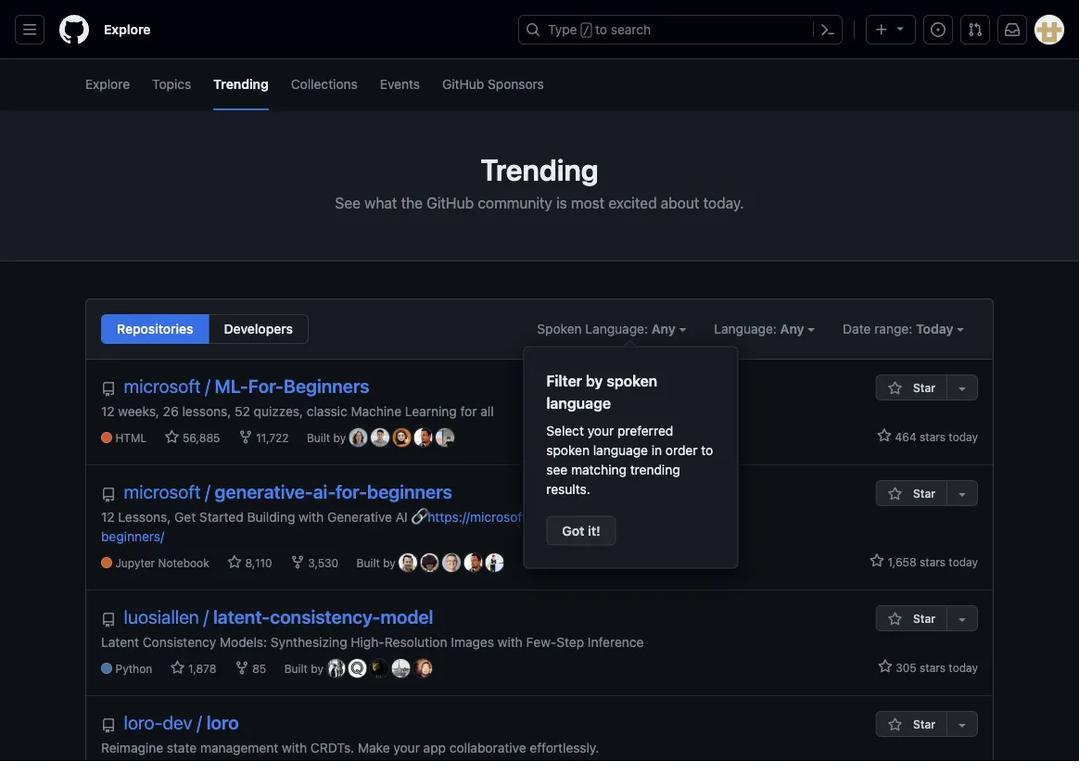 Task type: vqa. For each thing, say whether or not it's contained in the screenshot.
the left verified icon
no



Task type: describe. For each thing, give the bounding box(es) containing it.
fork image for ai-
[[290, 555, 305, 570]]

homepage image
[[59, 15, 89, 45]]

for- inside https://microsoft.github.io/generative-ai-for- beginners/
[[672, 509, 694, 524]]

@vidushi gupta image
[[393, 428, 411, 447]]

@jlooper image
[[349, 428, 368, 447]]

app
[[424, 740, 446, 755]]

it!
[[588, 523, 601, 538]]

developers
[[224, 321, 293, 337]]

by inside filter by spoken language
[[586, 372, 603, 390]]

see
[[335, 194, 361, 212]]

see
[[547, 462, 568, 478]]

command palette image
[[821, 22, 836, 37]]

topics link
[[152, 59, 191, 110]]

85 link
[[234, 661, 266, 678]]

dev
[[163, 712, 192, 734]]

type / to search
[[548, 22, 651, 37]]

select
[[547, 423, 584, 439]]

repo image for microsoft / ml-for-beginners
[[101, 382, 116, 397]]

@chenxwh image
[[392, 659, 410, 678]]

latent
[[101, 634, 139, 650]]

crdts.
[[311, 740, 354, 755]]

@leestott image
[[442, 554, 461, 572]]

github sponsors
[[442, 76, 544, 91]]

trending for trending
[[213, 76, 269, 91]]

star for for-
[[913, 487, 936, 500]]

sponsors
[[488, 76, 544, 91]]

range:
[[875, 321, 913, 337]]

luosiallen
[[124, 606, 199, 628]]

by for for-
[[383, 557, 396, 570]]

trending
[[630, 462, 680, 478]]

jupyter notebook
[[115, 557, 209, 570]]

fork image for for-
[[238, 430, 253, 445]]

https://microsoft.github.io/generative-ai-for- beginners/
[[101, 509, 694, 544]]

collaborative
[[450, 740, 526, 755]]

today.
[[704, 194, 744, 212]]

ml-
[[215, 375, 248, 397]]

@luosiallen image
[[327, 659, 345, 678]]

lessons,
[[118, 509, 171, 524]]

matching
[[571, 462, 627, 478]]

56,885 link
[[165, 430, 220, 447]]

/ for generative-ai-for-beginners
[[205, 481, 210, 503]]

0 horizontal spatial your
[[394, 740, 420, 755]]

1,878
[[185, 663, 216, 676]]

high-
[[351, 634, 385, 650]]

python
[[115, 663, 152, 676]]

images
[[451, 634, 494, 650]]

1 vertical spatial with
[[498, 634, 523, 650]]

star image up 464
[[888, 381, 903, 396]]

stars for ml-for-beginners
[[920, 430, 946, 443]]

built by for ai-
[[357, 557, 399, 570]]

inference
[[588, 634, 644, 650]]

events link
[[380, 59, 420, 110]]

1,658 stars today
[[885, 556, 978, 568]]

select your preferred spoken language in order to see matching trending results.
[[547, 423, 713, 497]]

get
[[174, 509, 196, 524]]

by for model
[[311, 663, 324, 676]]

ai
[[396, 509, 408, 524]]

reimagine state management with crdts. make your app collaborative effortlessly.
[[101, 740, 599, 755]]

got it!
[[562, 523, 601, 538]]

@koreyspace image
[[421, 554, 439, 572]]

microsoft for microsoft / ml-for-beginners
[[124, 375, 201, 397]]

loro
[[206, 712, 239, 734]]

8,110
[[242, 557, 272, 570]]

repo image for loro-dev / loro
[[101, 719, 116, 734]]

star image left the 1,658
[[870, 554, 885, 568]]

1,878 link
[[170, 661, 216, 678]]

1 vertical spatial explore
[[85, 76, 130, 91]]

add this repository to a list image for ml-for-beginners
[[955, 381, 970, 396]]

12 for microsoft / generative-ai-for-beginners
[[101, 509, 115, 524]]

today
[[916, 321, 954, 337]]

built by for consistency-
[[284, 663, 327, 676]]

3,530 link
[[290, 555, 339, 572]]

generative
[[327, 509, 392, 524]]

latent consistency models: synthesizing high-resolution images with few-step inference
[[101, 634, 644, 650]]

generative-
[[215, 481, 313, 503]]

@kinfey image
[[486, 554, 504, 572]]

star image for ml-
[[165, 430, 180, 445]]

star image for generative-
[[227, 555, 242, 570]]

got
[[562, 523, 585, 538]]

github inside github sponsors "link"
[[442, 76, 484, 91]]

4 star button from the top
[[876, 711, 947, 737]]

0 horizontal spatial ai-
[[313, 481, 336, 503]]

@akx image
[[413, 659, 432, 678]]

built for ai-
[[357, 557, 380, 570]]

0 horizontal spatial for-
[[336, 481, 367, 503]]

star image left 305
[[878, 659, 893, 674]]

filter
[[547, 372, 582, 390]]

building
[[247, 509, 295, 524]]

learning
[[405, 403, 457, 419]]

notifications image
[[1005, 22, 1020, 37]]

date range: today
[[843, 321, 957, 337]]

stars for generative-ai-for-beginners
[[920, 556, 946, 568]]

built by for for-
[[307, 432, 349, 445]]

56,885
[[180, 432, 220, 445]]

latent-
[[213, 606, 270, 628]]

52
[[235, 403, 250, 419]]

today for luosiallen / latent-consistency-model
[[949, 661, 978, 674]]

trending link
[[213, 59, 269, 110]]

https://microsoft.github.io/generative-
[[428, 509, 656, 524]]

today for microsoft / ml-for-beginners
[[949, 430, 978, 443]]

0 vertical spatial explore
[[104, 22, 151, 37]]

2 vertical spatial with
[[282, 740, 307, 755]]

star button for for-
[[876, 480, 947, 506]]

305
[[896, 661, 917, 674]]

model
[[381, 606, 434, 628]]

star for model
[[913, 612, 936, 625]]

language: any
[[714, 321, 808, 337]]

beginners
[[284, 375, 370, 397]]

built for for-
[[307, 432, 330, 445]]

fork image
[[234, 661, 249, 676]]

microsoft / generative-ai-for-beginners
[[124, 481, 452, 503]]

stars for latent-consistency-model
[[920, 661, 946, 674]]

effortlessly.
[[530, 740, 599, 755]]

today for microsoft / generative-ai-for-beginners
[[949, 556, 978, 568]]

1 any from the left
[[652, 321, 676, 337]]

started
[[199, 509, 244, 524]]

make
[[358, 740, 390, 755]]

machine
[[351, 403, 402, 419]]

few-
[[526, 634, 557, 650]]

consistency-
[[270, 606, 381, 628]]

12 for microsoft / ml-for-beginners
[[101, 403, 115, 419]]

add this repository to a list image for generative-ai-for-beginners
[[955, 487, 970, 502]]

jupyter
[[115, 557, 155, 570]]

html
[[115, 432, 147, 445]]

/ for latent-consistency-model
[[204, 606, 209, 628]]

11,722
[[253, 432, 289, 445]]

type
[[548, 22, 577, 37]]

about
[[661, 194, 700, 212]]

loro-
[[124, 712, 163, 734]]

models:
[[220, 634, 267, 650]]

microsoft / ml-for-beginners
[[124, 375, 370, 397]]

trending element
[[101, 314, 309, 344]]

resolution
[[385, 634, 448, 650]]



Task type: locate. For each thing, give the bounding box(es) containing it.
/ right type
[[583, 24, 590, 37]]

/
[[583, 24, 590, 37], [205, 375, 210, 397], [205, 481, 210, 503], [204, 606, 209, 628], [197, 712, 202, 734]]

3 star from the top
[[913, 612, 936, 625]]

2 stars from the top
[[920, 556, 946, 568]]

beginners/
[[101, 529, 164, 544]]

language
[[547, 394, 611, 412], [593, 443, 648, 458]]

0 vertical spatial with
[[299, 509, 324, 524]]

0 vertical spatial stars
[[920, 430, 946, 443]]

star image down 305
[[888, 718, 903, 733]]

to left search
[[595, 22, 607, 37]]

with left few-
[[498, 634, 523, 650]]

@hereje image
[[371, 428, 389, 447]]

built for consistency-
[[284, 663, 308, 676]]

1 vertical spatial add this repository to a list image
[[955, 718, 970, 733]]

star image down '26'
[[165, 430, 180, 445]]

1 horizontal spatial ai-
[[656, 509, 672, 524]]

star image down started
[[227, 555, 242, 570]]

star image down consistency
[[170, 661, 185, 676]]

0 vertical spatial your
[[588, 423, 614, 439]]

stars right 305
[[920, 661, 946, 674]]

2 microsoft from the top
[[124, 481, 201, 503]]

2 vertical spatial built by
[[284, 663, 327, 676]]

your inside select your preferred spoken language in order to see matching trending results.
[[588, 423, 614, 439]]

2 vertical spatial built
[[284, 663, 308, 676]]

1 vertical spatial your
[[394, 740, 420, 755]]

1 vertical spatial built by
[[357, 557, 399, 570]]

305 stars today
[[893, 661, 978, 674]]

developers link
[[208, 314, 309, 344]]

1 vertical spatial star image
[[227, 555, 242, 570]]

1 vertical spatial to
[[701, 443, 713, 458]]

fork image down 52
[[238, 430, 253, 445]]

spoken up preferred
[[607, 372, 658, 390]]

built by down https://microsoft.github.io/generative-ai-for- beginners/
[[357, 557, 399, 570]]

explore link left topics link
[[85, 59, 130, 110]]

any up filter by spoken language
[[652, 321, 676, 337]]

1 horizontal spatial to
[[701, 443, 713, 458]]

triangle down image
[[893, 21, 908, 36]]

by left @luosiallen image
[[311, 663, 324, 676]]

what
[[365, 194, 397, 212]]

for-
[[248, 375, 284, 397]]

by
[[586, 372, 603, 390], [333, 432, 346, 445], [383, 557, 396, 570], [311, 663, 324, 676]]

repo image
[[101, 382, 116, 397], [101, 488, 116, 503], [101, 613, 116, 628], [101, 719, 116, 734]]

by left @john0isaac image at left
[[383, 557, 396, 570]]

add this repository to a list image down 464 stars today
[[955, 487, 970, 502]]

0 vertical spatial built by
[[307, 432, 349, 445]]

today
[[949, 430, 978, 443], [949, 556, 978, 568], [949, 661, 978, 674]]

0 vertical spatial to
[[595, 22, 607, 37]]

management
[[200, 740, 278, 755]]

1 vertical spatial today
[[949, 556, 978, 568]]

1 vertical spatial spoken
[[547, 443, 590, 458]]

3 repo image from the top
[[101, 613, 116, 628]]

spoken language: any
[[537, 321, 679, 337]]

with left crdts.
[[282, 740, 307, 755]]

repo image up latent
[[101, 613, 116, 628]]

spoken down select
[[547, 443, 590, 458]]

star image inside 8,110 link
[[227, 555, 242, 570]]

stars right the 1,658
[[920, 556, 946, 568]]

star button
[[876, 375, 947, 401], [876, 480, 947, 506], [876, 606, 947, 632], [876, 711, 947, 737]]

2 language: from the left
[[714, 321, 777, 337]]

github right 'the' at the left top of page
[[427, 194, 474, 212]]

for- down trending
[[672, 509, 694, 524]]

@softchris image
[[414, 428, 433, 447]]

2 vertical spatial star image
[[888, 612, 903, 627]]

1 vertical spatial for-
[[672, 509, 694, 524]]

with down microsoft / generative-ai-for-beginners on the bottom of page
[[299, 509, 324, 524]]

1 repo image from the top
[[101, 382, 116, 397]]

2 repo image from the top
[[101, 488, 116, 503]]

1 horizontal spatial trending
[[481, 152, 599, 187]]

most
[[571, 194, 605, 212]]

add this repository to a list image
[[955, 381, 970, 396], [955, 487, 970, 502]]

2 add this repository to a list image from the top
[[955, 487, 970, 502]]

ai- down trending
[[656, 509, 672, 524]]

explore down homepage icon
[[85, 76, 130, 91]]

/ up started
[[205, 481, 210, 503]]

0 vertical spatial language
[[547, 394, 611, 412]]

0 vertical spatial spoken
[[607, 372, 658, 390]]

language down filter
[[547, 394, 611, 412]]

spoken inside select your preferred spoken language in order to see matching trending results.
[[547, 443, 590, 458]]

1 vertical spatial add this repository to a list image
[[955, 487, 970, 502]]

repositories
[[117, 321, 193, 337]]

weeks,
[[118, 403, 159, 419]]

the
[[401, 194, 423, 212]]

0 vertical spatial add this repository to a list image
[[955, 381, 970, 396]]

collections
[[291, 76, 358, 91]]

state
[[167, 740, 197, 755]]

1 vertical spatial fork image
[[290, 555, 305, 570]]

add this repository to a list image up 464 stars today
[[955, 381, 970, 396]]

events
[[380, 76, 420, 91]]

star image left 464
[[878, 428, 892, 443]]

filter by spoken language
[[547, 372, 658, 412]]

2 today from the top
[[949, 556, 978, 568]]

your left app
[[394, 740, 420, 755]]

built by down classic
[[307, 432, 349, 445]]

spoken
[[537, 321, 582, 337]]

date
[[843, 321, 871, 337]]

git pull request image
[[968, 22, 983, 37]]

@tyq1024 image
[[348, 659, 367, 678]]

0 vertical spatial microsoft
[[124, 375, 201, 397]]

2 vertical spatial stars
[[920, 661, 946, 674]]

0 vertical spatial explore link
[[96, 15, 158, 45]]

preferred
[[618, 423, 674, 439]]

microsoft up '26'
[[124, 375, 201, 397]]

1 12 from the top
[[101, 403, 115, 419]]

repo image up beginners/
[[101, 488, 116, 503]]

4 star from the top
[[913, 718, 936, 731]]

star image down 464
[[888, 487, 903, 502]]

fork image inside the 3,530 link
[[290, 555, 305, 570]]

in
[[652, 443, 662, 458]]

@softchris image
[[464, 554, 483, 572]]

1 vertical spatial language
[[593, 443, 648, 458]]

trending for trending see what the github community is most excited about today.
[[481, 152, 599, 187]]

to right order
[[701, 443, 713, 458]]

spoken inside filter by spoken language
[[607, 372, 658, 390]]

explore link
[[96, 15, 158, 45], [85, 59, 130, 110]]

ai-
[[313, 481, 336, 503], [656, 509, 672, 524]]

repo image up html
[[101, 382, 116, 397]]

1 horizontal spatial spoken
[[607, 372, 658, 390]]

star down 305 stars today
[[913, 718, 936, 731]]

to inside select your preferred spoken language in order to see matching trending results.
[[701, 443, 713, 458]]

stars right 464
[[920, 430, 946, 443]]

github left sponsors
[[442, 76, 484, 91]]

2 any from the left
[[781, 321, 805, 337]]

2 add this repository to a list image from the top
[[955, 718, 970, 733]]

star button down 305
[[876, 711, 947, 737]]

1 vertical spatial 12
[[101, 509, 115, 524]]

0 vertical spatial star image
[[165, 430, 180, 445]]

language inside filter by spoken language
[[547, 394, 611, 412]]

1 vertical spatial explore link
[[85, 59, 130, 110]]

0 vertical spatial ai-
[[313, 481, 336, 503]]

1 vertical spatial github
[[427, 194, 474, 212]]

2 star from the top
[[913, 487, 936, 500]]

star image
[[165, 430, 180, 445], [227, 555, 242, 570], [888, 612, 903, 627]]

today right 305
[[949, 661, 978, 674]]

star button up 305
[[876, 606, 947, 632]]

star button for beginners
[[876, 375, 947, 401]]

spoken
[[607, 372, 658, 390], [547, 443, 590, 458]]

85
[[249, 663, 266, 676]]

/ for to search
[[583, 24, 590, 37]]

step
[[557, 634, 584, 650]]

2 horizontal spatial star image
[[888, 612, 903, 627]]

12 weeks, 26 lessons, 52 quizzes, classic machine learning for all
[[101, 403, 494, 419]]

trending inside trending see what the github community is most excited about today.
[[481, 152, 599, 187]]

add this repository to a list image for loro
[[955, 718, 970, 733]]

0 horizontal spatial fork image
[[238, 430, 253, 445]]

repo image for microsoft / generative-ai-for-beginners
[[101, 488, 116, 503]]

excited
[[609, 194, 657, 212]]

0 vertical spatial fork image
[[238, 430, 253, 445]]

add this repository to a list image up 305 stars today
[[955, 612, 970, 627]]

star for beginners
[[913, 381, 936, 394]]

/ left latent-
[[204, 606, 209, 628]]

trending see what the github community is most excited about today.
[[335, 152, 744, 212]]

1 horizontal spatial language:
[[714, 321, 777, 337]]

1 star from the top
[[913, 381, 936, 394]]

explore right homepage icon
[[104, 22, 151, 37]]

loro-dev / loro
[[124, 712, 239, 734]]

quizzes,
[[254, 403, 303, 419]]

any left date
[[781, 321, 805, 337]]

github inside trending see what the github community is most excited about today.
[[427, 194, 474, 212]]

trending up is
[[481, 152, 599, 187]]

star image inside 56,885 "link"
[[165, 430, 180, 445]]

1 vertical spatial ai-
[[656, 509, 672, 524]]

3,530
[[305, 557, 339, 570]]

star image inside button
[[888, 612, 903, 627]]

explore link right homepage icon
[[96, 15, 158, 45]]

star button down 464
[[876, 480, 947, 506]]

0 vertical spatial for-
[[336, 481, 367, 503]]

1 vertical spatial stars
[[920, 556, 946, 568]]

0 horizontal spatial to
[[595, 22, 607, 37]]

1 horizontal spatial fork image
[[290, 555, 305, 570]]

issue opened image
[[931, 22, 946, 37]]

for-
[[336, 481, 367, 503], [672, 509, 694, 524]]

1 vertical spatial built
[[357, 557, 380, 570]]

built down the synthesizing
[[284, 663, 308, 676]]

0 horizontal spatial language:
[[586, 321, 648, 337]]

@minwook shin image
[[436, 428, 455, 447]]

0 vertical spatial add this repository to a list image
[[955, 612, 970, 627]]

1 horizontal spatial for-
[[672, 509, 694, 524]]

🔗
[[411, 509, 424, 524]]

12 left the weeks,
[[101, 403, 115, 419]]

repo image up reimagine
[[101, 719, 116, 734]]

1 stars from the top
[[920, 430, 946, 443]]

1 horizontal spatial your
[[588, 423, 614, 439]]

1 vertical spatial microsoft
[[124, 481, 201, 503]]

star image up 305
[[888, 612, 903, 627]]

1 add this repository to a list image from the top
[[955, 381, 970, 396]]

1 vertical spatial trending
[[481, 152, 599, 187]]

by for beginners
[[333, 432, 346, 445]]

repo image for luosiallen / latent-consistency-model
[[101, 613, 116, 628]]

collections link
[[291, 59, 358, 110]]

464 stars today
[[892, 430, 978, 443]]

consistency
[[143, 634, 216, 650]]

0 horizontal spatial any
[[652, 321, 676, 337]]

microsoft for microsoft / generative-ai-for-beginners
[[124, 481, 201, 503]]

your right select
[[588, 423, 614, 439]]

by left @jlooper image
[[333, 432, 346, 445]]

language inside select your preferred spoken language in order to see matching trending results.
[[593, 443, 648, 458]]

github sponsors link
[[442, 59, 544, 110]]

2 12 from the top
[[101, 509, 115, 524]]

0 vertical spatial 12
[[101, 403, 115, 419]]

order
[[666, 443, 698, 458]]

star button for model
[[876, 606, 947, 632]]

luosiallen / latent-consistency-model
[[124, 606, 434, 628]]

add this repository to a list image
[[955, 612, 970, 627], [955, 718, 970, 733]]

trending right topics
[[213, 76, 269, 91]]

fork image right 8,110
[[290, 555, 305, 570]]

add this repository to a list image for latent-consistency-model
[[955, 612, 970, 627]]

star up 305 stars today
[[913, 612, 936, 625]]

star button up 464
[[876, 375, 947, 401]]

fork image
[[238, 430, 253, 445], [290, 555, 305, 570]]

0 horizontal spatial spoken
[[547, 443, 590, 458]]

0 vertical spatial built
[[307, 432, 330, 445]]

1 microsoft from the top
[[124, 375, 201, 397]]

/ inside type / to search
[[583, 24, 590, 37]]

1 horizontal spatial star image
[[227, 555, 242, 570]]

/ right dev
[[197, 712, 202, 734]]

today right the 1,658
[[949, 556, 978, 568]]

4 repo image from the top
[[101, 719, 116, 734]]

26
[[163, 403, 179, 419]]

community
[[478, 194, 553, 212]]

star image
[[888, 381, 903, 396], [878, 428, 892, 443], [888, 487, 903, 502], [870, 554, 885, 568], [878, 659, 893, 674], [170, 661, 185, 676], [888, 718, 903, 733]]

all
[[481, 403, 494, 419]]

0 vertical spatial github
[[442, 76, 484, 91]]

beginners
[[367, 481, 452, 503]]

microsoft
[[124, 375, 201, 397], [124, 481, 201, 503]]

1,658
[[888, 556, 917, 568]]

built by
[[307, 432, 349, 445], [357, 557, 399, 570], [284, 663, 327, 676]]

3 star button from the top
[[876, 606, 947, 632]]

1 star button from the top
[[876, 375, 947, 401]]

0 vertical spatial trending
[[213, 76, 269, 91]]

2 star button from the top
[[876, 480, 947, 506]]

0 horizontal spatial star image
[[165, 430, 180, 445]]

8,110 link
[[227, 555, 272, 572]]

built down classic
[[307, 432, 330, 445]]

to
[[595, 22, 607, 37], [701, 443, 713, 458]]

topics
[[152, 76, 191, 91]]

3 today from the top
[[949, 661, 978, 674]]

fork image inside 11,722 link
[[238, 430, 253, 445]]

add this repository to a list image down 305 stars today
[[955, 718, 970, 733]]

ai- up generative
[[313, 481, 336, 503]]

lessons,
[[182, 403, 231, 419]]

is
[[556, 194, 567, 212]]

for- up generative
[[336, 481, 367, 503]]

1 add this repository to a list image from the top
[[955, 612, 970, 627]]

2 vertical spatial today
[[949, 661, 978, 674]]

built by down the synthesizing
[[284, 663, 327, 676]]

microsoft up lessons,
[[124, 481, 201, 503]]

3 stars from the top
[[920, 661, 946, 674]]

for
[[461, 403, 477, 419]]

explore
[[104, 22, 151, 37], [85, 76, 130, 91]]

ai- inside https://microsoft.github.io/generative-ai-for- beginners/
[[656, 509, 672, 524]]

1 today from the top
[[949, 430, 978, 443]]

0 horizontal spatial trending
[[213, 76, 269, 91]]

1 horizontal spatial any
[[781, 321, 805, 337]]

reimagine
[[101, 740, 163, 755]]

by right filter
[[586, 372, 603, 390]]

plus image
[[875, 22, 889, 37]]

@mjpyeon image
[[370, 659, 389, 678]]

language up matching
[[593, 443, 648, 458]]

got it! button
[[547, 516, 616, 546]]

star up 464 stars today
[[913, 381, 936, 394]]

12 up beginners/
[[101, 509, 115, 524]]

star image inside 1,878 link
[[170, 661, 185, 676]]

1 language: from the left
[[586, 321, 648, 337]]

/ left ml-
[[205, 375, 210, 397]]

0 vertical spatial today
[[949, 430, 978, 443]]

/ for ml-for-beginners
[[205, 375, 210, 397]]

464
[[895, 430, 917, 443]]

@john0isaac image
[[399, 554, 417, 572]]

star down 464 stars today
[[913, 487, 936, 500]]

built left @john0isaac image at left
[[357, 557, 380, 570]]

today right 464
[[949, 430, 978, 443]]



